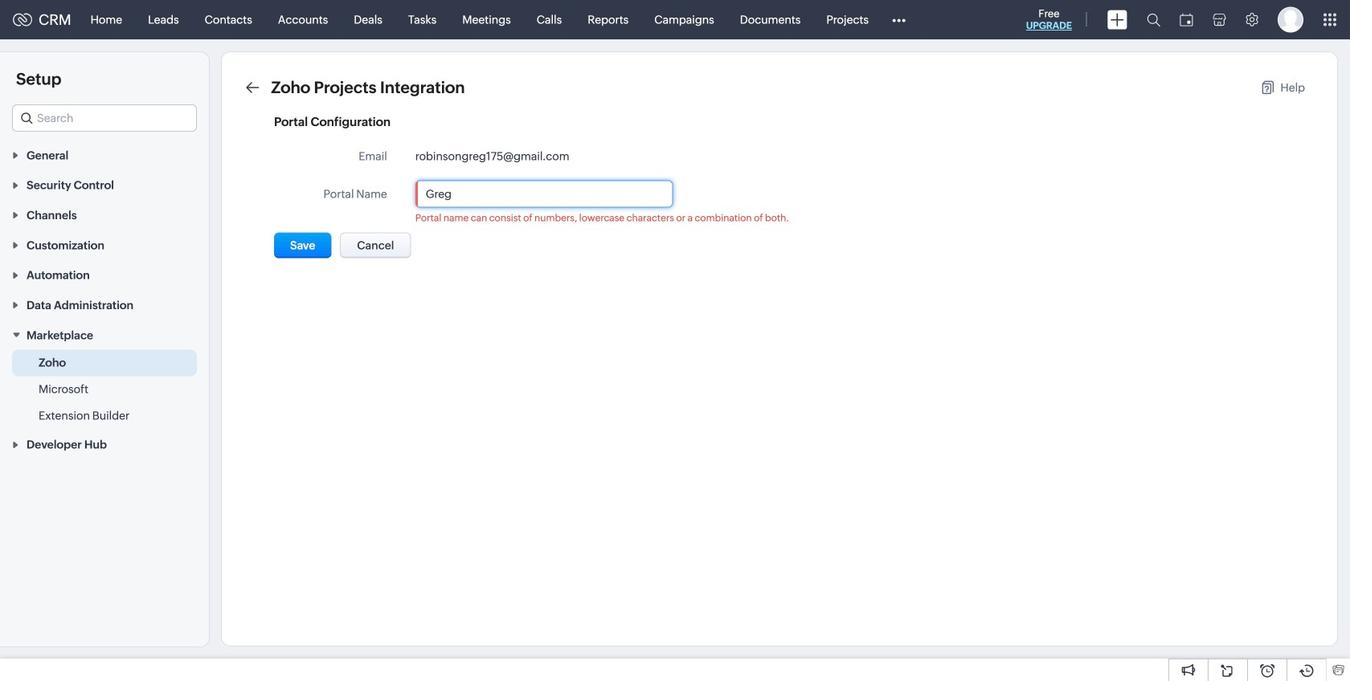 Task type: vqa. For each thing, say whether or not it's contained in the screenshot.
the profile image
yes



Task type: locate. For each thing, give the bounding box(es) containing it.
profile element
[[1268, 0, 1313, 39]]

create menu element
[[1098, 0, 1137, 39]]

region
[[0, 350, 209, 429]]

None field
[[12, 104, 197, 132]]

search element
[[1137, 0, 1170, 39]]

create menu image
[[1107, 10, 1128, 29]]



Task type: describe. For each thing, give the bounding box(es) containing it.
calendar image
[[1180, 13, 1193, 26]]

Other Modules field
[[882, 7, 916, 33]]

profile image
[[1278, 7, 1304, 33]]

search image
[[1147, 13, 1160, 27]]

Portal Name text field
[[416, 181, 672, 207]]

logo image
[[13, 13, 32, 26]]

Search text field
[[13, 105, 196, 131]]



